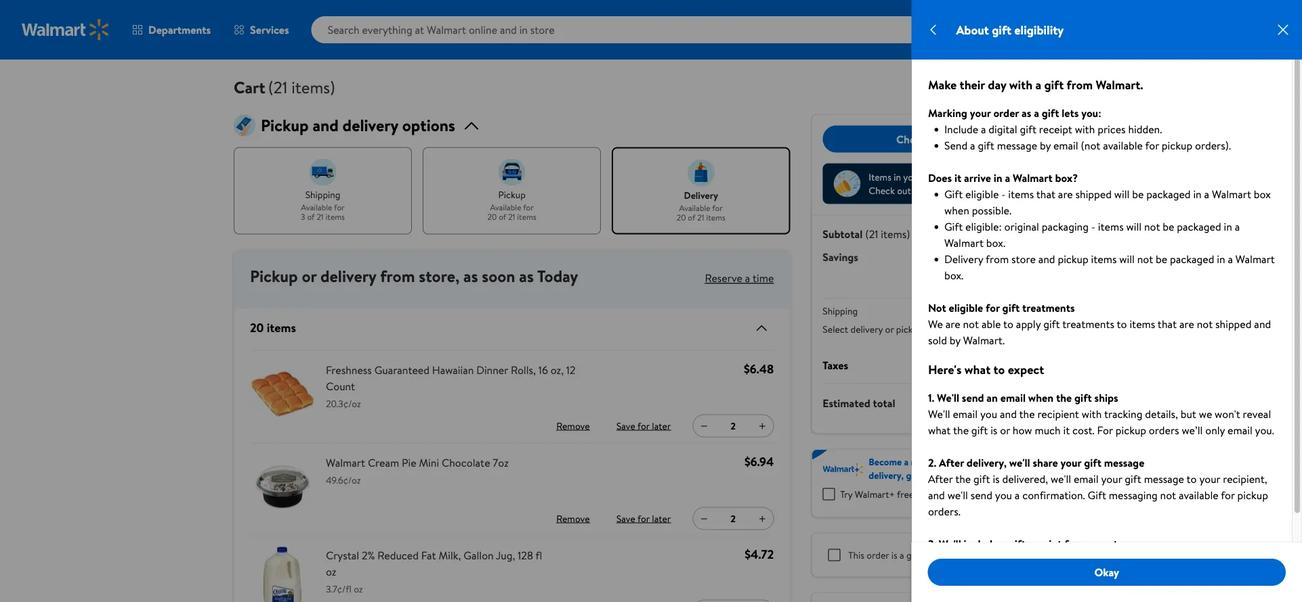 Task type: describe. For each thing, give the bounding box(es) containing it.
walmart inside the walmart cream pie mini chocolate 7oz 49.6¢/oz
[[326, 456, 365, 471]]

pickup inside marking your order as a gift lets you: include a digital gift receipt with prices hidden . send a gift message by email (not available for pickup orders).
[[1161, 138, 1192, 153]]

freshness guaranteed hawaiian dinner rolls, 16 oz, 12 count link
[[326, 362, 599, 395]]

rolls,
[[511, 363, 536, 378]]

is inside "1. we'll send an email when the gift ships we'll email you and the recipient with tracking details, but we won't reveal what the gift is or how much it cost. for pickup orders we'll only email you."
[[990, 423, 997, 438]]

select for select button
[[1032, 323, 1058, 336]]

1 horizontal spatial as
[[519, 265, 534, 288]]

2 vertical spatial packaged
[[1170, 252, 1214, 267]]

walmart image
[[22, 19, 110, 41]]

0 horizontal spatial from
[[380, 265, 415, 288]]

estimated
[[823, 396, 870, 411]]

delivery
[[944, 252, 983, 267]]

1 horizontal spatial $109.90
[[1259, 34, 1281, 43]]

that inside "does it arrive in a walmart box? gift eligible - items that are shipped will be packaged in a walmart box when possible. gift eligible: original packaging - items will not be packaged in a walmart box. delivery from store and pickup items will not be packaged in a walmart box."
[[1036, 187, 1055, 202]]

or down 3 in the left of the page
[[302, 265, 317, 288]]

reveal
[[1243, 407, 1271, 422]]

will inside 3. we'll include a gift receipt for easy returns the email with your message will also include a digital gift receipt, or you can access the gift receipt in your account.
[[1064, 553, 1079, 568]]

at
[[1002, 358, 1012, 373]]

today
[[537, 265, 578, 288]]

send
[[944, 138, 967, 153]]

are inside "does it arrive in a walmart box? gift eligible - items that are shipped will be packaged in a walmart box when possible. gift eligible: original packaging - items will not be packaged in a walmart box. delivery from store and pickup items will not be packaged in a walmart box."
[[1058, 187, 1073, 202]]

0 vertical spatial what
[[964, 362, 990, 379]]

0 vertical spatial after
[[939, 456, 964, 471]]

become a member to get free same-day delivery, gas discounts & more!
[[869, 456, 1033, 482]]

you inside 3. we'll include a gift receipt for easy returns the email with your message will also include a digital gift receipt, or you can access the gift receipt in your account.
[[1248, 553, 1265, 568]]

recipient
[[1037, 407, 1079, 422]]

check
[[869, 184, 895, 197]]

a inside 2. after delivery, we'll share your gift message after the gift is delivered, we'll email your gift message to your recipient, and we'll send you a confirmation. gift messaging not available for pickup orders.
[[1014, 488, 1020, 503]]

save for later button for $6.94
[[614, 509, 674, 530]]

Search search field
[[311, 16, 1073, 43]]

walmart. inside 'not eligible for gift treatments we are not able to apply gift treatments to items that are not shipped and sold by walmart.'
[[963, 333, 1004, 348]]

1 vertical spatial be
[[1162, 220, 1174, 234]]

an
[[986, 391, 998, 406]]

gift left the receipt,
[[1178, 553, 1194, 568]]

here's what to expect
[[928, 362, 1044, 379]]

email inside 2. after delivery, we'll share your gift message after the gift is delivered, we'll email your gift message to your recipient, and we'll send you a confirmation. gift messaging not available for pickup orders.
[[1073, 472, 1098, 487]]

0 vertical spatial walmart.
[[1095, 77, 1143, 93]]

$15.83
[[1025, 250, 1055, 265]]

the inside 3. we'll include a gift receipt for easy returns the email with your message will also include a digital gift receipt, or you can access the gift receipt in your account.
[[979, 570, 995, 585]]

your inside items in your cart have reduced prices. check out now for extra savings!
[[903, 171, 922, 184]]

pickup available for 20 of 21 items
[[488, 188, 536, 223]]

banner containing become a member to get free same-day delivery, gas discounts & more!
[[812, 450, 1068, 518]]

(21 for cart
[[268, 76, 288, 99]]

later for $6.48
[[652, 420, 671, 433]]

shipping
[[305, 188, 340, 201]]

gift right &
[[973, 472, 990, 487]]

pickup left we
[[896, 323, 923, 336]]

crystal 2% reduced fat milk, gallon jug, 128 fl oz, with add-on services, 3.7¢/fl oz, 1 in cart image
[[250, 548, 315, 603]]

for left 30
[[916, 488, 928, 502]]

delivery available for 20 of 21 items
[[677, 189, 725, 223]]

0 horizontal spatial as
[[463, 265, 478, 288]]

1 horizontal spatial we'll
[[1009, 456, 1030, 471]]

freshness guaranteed hawaiian dinner rolls, 16 oz, 12 count 20.3¢/oz
[[326, 363, 576, 411]]

from inside "does it arrive in a walmart box? gift eligible - items that are shipped will be packaged in a walmart box when possible. gift eligible: original packaging - items will not be packaged in a walmart box. delivery from store and pickup items will not be packaged in a walmart box."
[[985, 252, 1009, 267]]

for left decrease quantity walmart cream pie mini chocolate 7oz, current quantity 2 icon
[[637, 513, 650, 526]]

gift up lets at the top right
[[1044, 77, 1063, 93]]

eligible:
[[965, 220, 1001, 234]]

checkout
[[1014, 358, 1058, 373]]

gift left "gifting" icon
[[1008, 537, 1026, 552]]

your left recipient,
[[1199, 472, 1220, 487]]

the inside 2. after delivery, we'll share your gift message after the gift is delivered, we'll email your gift message to your recipient, and we'll send you a confirmation. gift messaging not available for pickup orders.
[[955, 472, 971, 487]]

gift right apply
[[1043, 317, 1060, 332]]

gifting image
[[1036, 548, 1052, 564]]

by for sold
[[949, 333, 960, 348]]

with inside "1. we'll send an email when the gift ships we'll email you and the recipient with tracking details, but we won't reveal what the gift is or how much it cost. for pickup orders we'll only email you."
[[1081, 407, 1101, 422]]

49.6¢/oz
[[326, 474, 361, 488]]

of for pickup
[[499, 211, 506, 223]]

walmart left box?
[[1013, 171, 1052, 186]]

20 items
[[250, 320, 296, 337]]

or left we
[[885, 323, 894, 336]]

128
[[518, 548, 533, 563]]

but
[[1180, 407, 1196, 422]]

reserve a time
[[705, 271, 774, 286]]

21 for pickup
[[508, 211, 515, 223]]

for
[[1097, 423, 1113, 438]]

items) for cart (21 items)
[[291, 76, 335, 99]]

2 vertical spatial be
[[1156, 252, 1167, 267]]

0 vertical spatial box.
[[986, 236, 1005, 251]]

try walmart+ free for 30 days!
[[840, 488, 965, 502]]

0 horizontal spatial store
[[419, 265, 455, 288]]

also
[[1082, 553, 1100, 568]]

1 vertical spatial treatments
[[1062, 317, 1114, 332]]

1 horizontal spatial -
[[1021, 250, 1025, 265]]

tracking
[[1104, 407, 1142, 422]]

freshness guaranteed hawaiian dinner rolls, 16 oz, 12 count, with add-on services, 20.3¢/oz, 2 in cart image
[[250, 362, 315, 427]]

items inside button
[[958, 132, 984, 147]]

confirmation.
[[1022, 488, 1085, 503]]

select button
[[1032, 323, 1058, 336]]

for inside items in your cart have reduced prices. check out now for extra savings!
[[932, 184, 945, 197]]

1 vertical spatial free
[[897, 488, 914, 502]]

details,
[[1145, 407, 1178, 422]]

gift up the messaging
[[1124, 472, 1141, 487]]

(21 for subtotal
[[865, 227, 878, 242]]

of for shipping
[[307, 211, 315, 223]]

okay
[[1094, 566, 1119, 580]]

intent image for pickup image
[[498, 159, 525, 186]]

eligibility
[[1014, 21, 1064, 38]]

original
[[1004, 220, 1039, 234]]

discounts
[[922, 469, 961, 482]]

shipping available for 3 of 21 items
[[301, 188, 345, 223]]

learn more about gifting image
[[926, 550, 936, 561]]

crystal 2% reduced fat milk, gallon jug, 128 fl oz 3.7¢/fl oz
[[326, 548, 542, 597]]

what inside "1. we'll send an email when the gift ships we'll email you and the recipient with tracking details, but we won't reveal what the gift is or how much it cost. for pickup orders we'll only email you."
[[928, 423, 950, 438]]

remove for $6.48
[[556, 420, 590, 433]]

when inside "does it arrive in a walmart box? gift eligible - items that are shipped will be packaged in a walmart box when possible. gift eligible: original packaging - items will not be packaged in a walmart box. delivery from store and pickup items will not be packaged in a walmart box."
[[944, 203, 969, 218]]

0 horizontal spatial box.
[[944, 268, 963, 283]]

for inside delivery available for 20 of 21 items
[[712, 203, 723, 214]]

won't
[[1214, 407, 1240, 422]]

3. we'll include a gift receipt for easy returns the email with your message will also include a digital gift receipt, or you can access the gift receipt in your account.
[[928, 537, 1265, 585]]

gift left lets at the top right
[[1041, 106, 1059, 121]]

only
[[1205, 423, 1225, 438]]

items
[[869, 171, 891, 184]]

save for later for $6.48
[[616, 420, 671, 433]]

1 vertical spatial receipt
[[1028, 537, 1062, 552]]

digital inside marking your order as a gift lets you: include a digital gift receipt with prices hidden . send a gift message by email (not available for pickup orders).
[[988, 122, 1017, 137]]

day inside about gift eligibility dialog
[[988, 77, 1006, 93]]

eligible inside "does it arrive in a walmart box? gift eligible - items that are shipped will be packaged in a walmart box when possible. gift eligible: original packaging - items will not be packaged in a walmart box. delivery from store and pickup items will not be packaged in a walmart box."
[[965, 187, 999, 202]]

save for $6.94
[[616, 513, 635, 526]]

20 for pickup
[[488, 211, 497, 223]]

days!
[[944, 488, 965, 502]]

pickup inside "does it arrive in a walmart box? gift eligible - items that are shipped will be packaged in a walmart box when possible. gift eligible: original packaging - items will not be packaged in a walmart box. delivery from store and pickup items will not be packaged in a walmart box."
[[1057, 252, 1088, 267]]

fees
[[957, 323, 974, 336]]

and inside "does it arrive in a walmart box? gift eligible - items that are shipped will be packaged in a walmart box when possible. gift eligible: original packaging - items will not be packaged in a walmart box. delivery from store and pickup items will not be packaged in a walmart box."
[[1038, 252, 1055, 267]]

extra
[[947, 184, 968, 197]]

pickup inside 2. after delivery, we'll share your gift message after the gift is delivered, we'll email your gift message to your recipient, and we'll send you a confirmation. gift messaging not available for pickup orders.
[[1237, 488, 1268, 503]]

email inside marking your order as a gift lets you: include a digital gift receipt with prices hidden . send a gift message by email (not available for pickup orders).
[[1053, 138, 1078, 153]]

when inside "1. we'll send an email when the gift ships we'll email you and the recipient with tracking details, but we won't reveal what the gift is or how much it cost. for pickup orders we'll only email you."
[[1028, 391, 1053, 406]]

items) for subtotal (21 items)
[[881, 227, 910, 242]]

0 vertical spatial -
[[1001, 187, 1005, 202]]

digital inside 3. we'll include a gift receipt for easy returns the email with your message will also include a digital gift receipt, or you can access the gift receipt in your account.
[[1147, 553, 1175, 568]]

options
[[402, 114, 455, 137]]

2 horizontal spatial we'll
[[1050, 472, 1071, 487]]

taxes
[[823, 358, 848, 373]]

email inside 3. we'll include a gift receipt for easy returns the email with your message will also include a digital gift receipt, or you can access the gift receipt in your account.
[[947, 553, 972, 568]]

we'll
[[1181, 423, 1202, 438]]

items inside delivery available for 20 of 21 items
[[706, 212, 725, 223]]

1 vertical spatial oz
[[354, 583, 363, 597]]

gift up get at the bottom of page
[[971, 423, 988, 438]]

get
[[959, 456, 972, 469]]

save for $6.48
[[616, 420, 635, 433]]

to inside 2. after delivery, we'll share your gift message after the gift is delivered, we'll email your gift message to your recipient, and we'll send you a confirmation. gift messaging not available for pickup orders.
[[1186, 472, 1196, 487]]

pickup and delivery options button
[[234, 114, 790, 137]]

close walmart plus section image
[[1047, 464, 1058, 475]]

gift.
[[906, 549, 923, 562]]

available for pickup
[[490, 202, 521, 213]]

0 horizontal spatial include
[[963, 537, 998, 552]]

hide all items image
[[748, 320, 770, 336]]

later for $6.94
[[652, 513, 671, 526]]

delivered,
[[1002, 472, 1048, 487]]

savings
[[823, 250, 858, 265]]

the up recipient
[[1056, 391, 1072, 406]]

does
[[928, 171, 952, 186]]

member
[[911, 456, 945, 469]]

2. after delivery, we'll share your gift message after the gift is delivered, we'll email your gift message to your recipient, and we'll send you a confirmation. gift messaging not available for pickup orders.
[[928, 456, 1268, 520]]

1 horizontal spatial include
[[1103, 553, 1136, 568]]

20.3¢/oz
[[326, 398, 361, 411]]

pickup for pickup or delivery from store , as soon as        today
[[250, 265, 298, 288]]

email down won't
[[1227, 423, 1252, 438]]

you.
[[1255, 423, 1274, 438]]

items inside pickup available for 20 of 21 items
[[517, 211, 536, 223]]

1 vertical spatial gift
[[944, 220, 963, 234]]

gas
[[906, 469, 920, 482]]

not inside 2. after delivery, we'll share your gift message after the gift is delivered, we'll email your gift message to your recipient, and we'll send you a confirmation. gift messaging not available for pickup orders.
[[1160, 488, 1176, 503]]

not eligible for gift treatments we are not able to apply gift treatments to items that are not shipped and sold by walmart.
[[928, 301, 1271, 348]]

16
[[538, 363, 548, 378]]

store inside "does it arrive in a walmart box? gift eligible - items that are shipped will be packaged in a walmart box when possible. gift eligible: original packaging - items will not be packaged in a walmart box. delivery from store and pickup items will not be packaged in a walmart box."
[[1011, 252, 1035, 267]]

This order is a gift. checkbox
[[828, 550, 840, 562]]

all
[[945, 132, 955, 147]]

savings!
[[970, 184, 1002, 197]]

a inside become a member to get free same-day delivery, gas discounts & more!
[[904, 456, 909, 469]]

prices
[[1097, 122, 1125, 137]]

gift up apply
[[1002, 301, 1019, 316]]

access
[[947, 570, 977, 585]]

decrease quantity freshness guaranteed hawaiian dinner rolls, 16 oz, 12 count, current quantity 2 image
[[699, 421, 710, 432]]

2 horizontal spatial are
[[1179, 317, 1194, 332]]

2 for $6.48
[[731, 420, 736, 433]]

available for shipping
[[301, 202, 332, 213]]

0 vertical spatial be
[[1132, 187, 1144, 202]]

walmart plus image
[[823, 464, 863, 477]]

gift right access at bottom
[[998, 570, 1014, 585]]

walmart up delivery
[[944, 236, 983, 251]]

select delivery or pickup to view fees
[[823, 323, 974, 336]]

shipped inside 'not eligible for gift treatments we are not able to apply gift treatments to items that are not shipped and sold by walmart.'
[[1215, 317, 1251, 332]]

try
[[840, 488, 853, 502]]

share
[[1032, 456, 1058, 471]]

as soon as 
      today element
[[463, 265, 578, 288]]

hawaiian
[[432, 363, 474, 378]]

2 horizontal spatial from
[[1066, 77, 1092, 93]]

pickup or delivery from store , as soon as        today
[[250, 265, 578, 288]]

1 vertical spatial packaged
[[1177, 220, 1221, 234]]

your inside marking your order as a gift lets you: include a digital gift receipt with prices hidden . send a gift message by email (not available for pickup orders).
[[970, 106, 991, 121]]

fat
[[421, 548, 436, 563]]

estimated total
[[823, 396, 895, 411]]

chocolate
[[442, 456, 490, 471]]

0 vertical spatial gift
[[944, 187, 963, 202]]

available inside 2. after delivery, we'll share your gift message after the gift is delivered, we'll email your gift message to your recipient, and we'll send you a confirmation. gift messaging not available for pickup orders.
[[1178, 488, 1218, 503]]

about gift eligibility dialog
[[911, 0, 1302, 603]]

how
[[1012, 423, 1032, 438]]

does it arrive in a walmart box? gift eligible - items that are shipped will be packaged in a walmart box when possible. gift eligible: original packaging - items will not be packaged in a walmart box. delivery from store and pickup items will not be packaged in a walmart box.
[[928, 171, 1275, 283]]

box?
[[1055, 171, 1078, 186]]

3
[[301, 211, 305, 223]]

gift down include at the top right of page
[[978, 138, 994, 153]]

increase quantity walmart cream pie mini chocolate 7oz, current quantity 2 image
[[757, 514, 768, 525]]

with right their
[[1009, 77, 1032, 93]]



Task type: locate. For each thing, give the bounding box(es) containing it.
2 save from the top
[[616, 513, 635, 526]]

available down intent image for delivery
[[679, 203, 710, 214]]

0 vertical spatial save for later button
[[614, 416, 674, 437]]

here's
[[928, 362, 961, 379]]

1 later from the top
[[652, 420, 671, 433]]

$6.94
[[744, 454, 774, 471]]

2 horizontal spatial available
[[679, 203, 710, 214]]

ships
[[1094, 391, 1118, 406]]

as
[[1021, 106, 1031, 121], [463, 265, 478, 288], [519, 265, 534, 288]]

their
[[959, 77, 985, 93]]

2 remove button from the top
[[551, 509, 595, 530]]

of for delivery
[[688, 212, 695, 223]]

1 vertical spatial 2
[[731, 513, 736, 526]]

walmart
[[1013, 171, 1052, 186], [1212, 187, 1251, 202], [944, 236, 983, 251], [1235, 252, 1275, 267], [326, 456, 365, 471]]

eligible up fees
[[948, 301, 983, 316]]

0 horizontal spatial oz
[[326, 565, 336, 580]]

what left at
[[964, 362, 990, 379]]

1 horizontal spatial by
[[1040, 138, 1050, 153]]

your
[[970, 106, 991, 121], [903, 171, 922, 184], [1060, 456, 1081, 471], [1101, 472, 1122, 487], [1199, 472, 1220, 487], [997, 553, 1019, 568], [1064, 570, 1085, 585]]

crystal
[[326, 548, 359, 563]]

we'll right 3.
[[938, 537, 961, 552]]

2 for $6.94
[[731, 513, 736, 526]]

pickup right $15.83
[[1057, 252, 1088, 267]]

for inside 3. we'll include a gift receipt for easy returns the email with your message will also include a digital gift receipt, or you can access the gift receipt in your account.
[[1064, 537, 1078, 552]]

pickup inside "1. we'll send an email when the gift ships we'll email you and the recipient with tracking details, but we won't reveal what the gift is or how much it cost. for pickup orders we'll only email you."
[[1115, 423, 1146, 438]]

lets
[[1061, 106, 1078, 121]]

later left decrease quantity walmart cream pie mini chocolate 7oz, current quantity 2 icon
[[652, 513, 671, 526]]

the right access at bottom
[[979, 570, 995, 585]]

1 horizontal spatial available
[[1178, 488, 1218, 503]]

2 remove from the top
[[556, 513, 590, 526]]

7oz
[[493, 456, 509, 471]]

0 horizontal spatial by
[[949, 333, 960, 348]]

2
[[731, 420, 736, 433], [731, 513, 736, 526]]

increase quantity freshness guaranteed hawaiian dinner rolls, 16 oz, 12 count, current quantity 2 image
[[757, 421, 768, 432]]

and inside "1. we'll send an email when the gift ships we'll email you and the recipient with tracking details, but we won't reveal what the gift is or how much it cost. for pickup orders we'll only email you."
[[1000, 407, 1017, 422]]

2 left increase quantity walmart cream pie mini chocolate 7oz, current quantity 2 "icon"
[[731, 513, 736, 526]]

Walmart Site-Wide search field
[[311, 16, 1073, 43]]

2 save for later from the top
[[616, 513, 671, 526]]

remove button for $6.48
[[551, 416, 595, 437]]

0 horizontal spatial that
[[1036, 187, 1055, 202]]

reduced price image
[[834, 170, 861, 197]]

send inside "1. we'll send an email when the gift ships we'll email you and the recipient with tracking details, but we won't reveal what the gift is or how much it cost. for pickup orders we'll only email you."
[[962, 391, 984, 406]]

20 for delivery
[[677, 212, 686, 223]]

receipt left easy
[[1028, 537, 1062, 552]]

from
[[1066, 77, 1092, 93], [985, 252, 1009, 267], [380, 265, 415, 288]]

1 horizontal spatial digital
[[1147, 553, 1175, 568]]

save for later button
[[614, 416, 674, 437], [614, 509, 674, 530]]

1 vertical spatial walmart.
[[963, 333, 1004, 348]]

for down shipping
[[334, 202, 345, 213]]

we'll inside 3. we'll include a gift receipt for easy returns the email with your message will also include a digital gift receipt, or you can access the gift receipt in your account.
[[938, 537, 961, 552]]

the
[[1056, 391, 1072, 406], [1019, 407, 1035, 422], [953, 423, 968, 438], [955, 472, 971, 487], [979, 570, 995, 585]]

arrive
[[964, 171, 991, 186]]

3.
[[928, 537, 936, 552]]

save for later button for $6.48
[[614, 416, 674, 437]]

2 vertical spatial -
[[1021, 250, 1025, 265]]

2 later from the top
[[652, 513, 671, 526]]

include up access at bottom
[[963, 537, 998, 552]]

gift right about
[[992, 21, 1011, 38]]

0 vertical spatial 2
[[731, 420, 736, 433]]

available down prices
[[1103, 138, 1142, 153]]

or right the receipt,
[[1235, 553, 1245, 568]]

1 horizontal spatial delivery,
[[966, 456, 1006, 471]]

can
[[928, 570, 944, 585]]

in inside items in your cart have reduced prices. check out now for extra savings!
[[894, 171, 901, 184]]

digital
[[988, 122, 1017, 137], [1147, 553, 1175, 568]]

0 horizontal spatial -
[[1001, 187, 1005, 202]]

21 inside shipping available for 3 of 21 items
[[317, 211, 324, 223]]

0 vertical spatial later
[[652, 420, 671, 433]]

for left decrease quantity freshness guaranteed hawaiian dinner rolls, 16 oz, 12 count, current quantity 2 "icon"
[[637, 420, 650, 433]]

2%
[[362, 548, 375, 563]]

0 vertical spatial oz
[[326, 565, 336, 580]]

walmart down the box
[[1235, 252, 1275, 267]]

email
[[1053, 138, 1078, 153], [1000, 391, 1025, 406], [952, 407, 977, 422], [1227, 423, 1252, 438], [1073, 472, 1098, 487], [947, 553, 972, 568]]

it right the does
[[954, 171, 961, 186]]

21 inside pickup available for 20 of 21 items
[[508, 211, 515, 223]]

2 save for later button from the top
[[614, 509, 674, 530]]

close nudge image
[[1033, 179, 1044, 189]]

email up get at the bottom of page
[[952, 407, 977, 422]]

2 select from the left
[[1032, 323, 1058, 336]]

1 save for later button from the top
[[614, 416, 674, 437]]

the down get at the bottom of page
[[955, 472, 971, 487]]

1 horizontal spatial box.
[[986, 236, 1005, 251]]

pickup down . on the right top of page
[[1161, 138, 1192, 153]]

okay button
[[928, 560, 1286, 587]]

available down intent image for pickup
[[490, 202, 521, 213]]

0 horizontal spatial 20
[[250, 320, 264, 337]]

available inside delivery available for 20 of 21 items
[[679, 203, 710, 214]]

0 horizontal spatial select
[[823, 323, 848, 336]]

pickup
[[261, 114, 309, 137], [250, 265, 298, 288]]

we'll down 1.
[[928, 407, 950, 422]]

send down the 'more!'
[[970, 488, 992, 503]]

from right delivery
[[985, 252, 1009, 267]]

20
[[488, 211, 497, 223], [677, 212, 686, 223], [250, 320, 264, 337]]

your up the messaging
[[1101, 472, 1122, 487]]

delivery, inside 2. after delivery, we'll share your gift message after the gift is delivered, we'll email your gift message to your recipient, and we'll send you a confirmation. gift messaging not available for pickup orders.
[[966, 456, 1006, 471]]

12
[[566, 363, 576, 378]]

for up able
[[985, 301, 999, 316]]

1 vertical spatial box.
[[944, 268, 963, 283]]

when up recipient
[[1028, 391, 1053, 406]]

1 vertical spatial $109.90
[[1018, 395, 1058, 412]]

oz right 3.7¢/fl
[[354, 583, 363, 597]]

1 select from the left
[[823, 323, 848, 336]]

orders
[[1149, 423, 1179, 438]]

you:
[[1081, 106, 1101, 121]]

0 horizontal spatial order
[[867, 549, 889, 562]]

your left "gifting" icon
[[997, 553, 1019, 568]]

- down prices.
[[1001, 187, 1005, 202]]

1 vertical spatial save for later
[[616, 513, 671, 526]]

is inside 2. after delivery, we'll share your gift message after the gift is delivered, we'll email your gift message to your recipient, and we'll send you a confirmation. gift messaging not available for pickup orders.
[[992, 472, 999, 487]]

pickup down tracking
[[1115, 423, 1146, 438]]

your right close walmart plus section icon
[[1060, 456, 1081, 471]]

1 horizontal spatial of
[[499, 211, 506, 223]]

for inside 'not eligible for gift treatments we are not able to apply gift treatments to items that are not shipped and sold by walmart.'
[[985, 301, 999, 316]]

as down make their day with a gift from walmart.
[[1021, 106, 1031, 121]]

about
[[956, 21, 989, 38]]

message inside 3. we'll include a gift receipt for easy returns the email with your message will also include a digital gift receipt, or you can access the gift receipt in your account.
[[1021, 553, 1061, 568]]

delivery, inside become a member to get free same-day delivery, gas discounts & more!
[[869, 469, 904, 482]]

0 horizontal spatial available
[[1103, 138, 1142, 153]]

eligible inside 'not eligible for gift treatments we are not able to apply gift treatments to items that are not shipped and sold by walmart.'
[[948, 301, 983, 316]]

you right the receipt,
[[1248, 553, 1265, 568]]

pickup up 20 items
[[250, 265, 298, 288]]

1 horizontal spatial when
[[1028, 391, 1053, 406]]

save
[[616, 420, 635, 433], [616, 513, 635, 526]]

we'll for we'll send an email when the gift ships
[[937, 391, 959, 406]]

0 vertical spatial we'll
[[1009, 456, 1030, 471]]

1 horizontal spatial shipped
[[1215, 317, 1251, 332]]

by inside marking your order as a gift lets you: include a digital gift receipt with prices hidden . send a gift message by email (not available for pickup orders).
[[1040, 138, 1050, 153]]

send left an
[[962, 391, 984, 406]]

receipt inside marking your order as a gift lets you: include a digital gift receipt with prices hidden . send a gift message by email (not available for pickup orders).
[[1039, 122, 1072, 137]]

,
[[455, 265, 460, 288]]

store down '$125.73'
[[1011, 252, 1035, 267]]

available
[[301, 202, 332, 213], [490, 202, 521, 213], [679, 203, 710, 214]]

treatments up select button
[[1022, 301, 1074, 316]]

the up how
[[1019, 407, 1035, 422]]

of right 3 in the left of the page
[[307, 211, 315, 223]]

walmart. down able
[[963, 333, 1004, 348]]

1 horizontal spatial (21
[[865, 227, 878, 242]]

21 for shipping
[[317, 211, 324, 223]]

we'll up delivered,
[[1009, 456, 1030, 471]]

you inside "1. we'll send an email when the gift ships we'll email you and the recipient with tracking details, but we won't reveal what the gift is or how much it cost. for pickup orders we'll only email you."
[[980, 407, 997, 422]]

select down shipping
[[823, 323, 848, 336]]

message inside marking your order as a gift lets you: include a digital gift receipt with prices hidden . send a gift message by email (not available for pickup orders).
[[997, 138, 1037, 153]]

that inside 'not eligible for gift treatments we are not able to apply gift treatments to items that are not shipped and sold by walmart.'
[[1157, 317, 1177, 332]]

free inside become a member to get free same-day delivery, gas discounts & more!
[[975, 456, 992, 469]]

Try Walmart+ free for 30 days! checkbox
[[823, 489, 835, 501]]

to inside become a member to get free same-day delivery, gas discounts & more!
[[947, 456, 956, 469]]

0 vertical spatial order
[[993, 106, 1019, 121]]

become
[[869, 456, 902, 469]]

select for select delivery or pickup to view fees
[[823, 323, 848, 336]]

in inside 3. we'll include a gift receipt for easy returns the email with your message will also include a digital gift receipt, or you can access the gift receipt in your account.
[[1053, 570, 1061, 585]]

email right an
[[1000, 391, 1025, 406]]

1 remove button from the top
[[551, 416, 595, 437]]

1 vertical spatial after
[[928, 472, 953, 487]]

21 for delivery
[[697, 212, 704, 223]]

of down intent image for delivery
[[688, 212, 695, 223]]

about gift eligibility
[[956, 21, 1064, 38]]

pickup for pickup and delivery options
[[261, 114, 309, 137]]

for left easy
[[1064, 537, 1078, 552]]

able
[[981, 317, 1001, 332]]

1 vertical spatial digital
[[1147, 553, 1175, 568]]

possible.
[[972, 203, 1011, 218]]

0 horizontal spatial items)
[[291, 76, 335, 99]]

1 save from the top
[[616, 420, 635, 433]]

walmart cream pie mini chocolate 7oz, with add-on services, 49.6¢/oz, 2 in cart image
[[250, 455, 315, 520]]

1 vertical spatial send
[[970, 488, 992, 503]]

walmart cream pie mini chocolate 7oz 49.6¢/oz
[[326, 456, 509, 488]]

pickup down 'cart (21 items)'
[[261, 114, 309, 137]]

email left (not
[[1053, 138, 1078, 153]]

as inside marking your order as a gift lets you: include a digital gift receipt with prices hidden . send a gift message by email (not available for pickup orders).
[[1021, 106, 1031, 121]]

list containing shipping
[[234, 147, 790, 235]]

in
[[894, 171, 901, 184], [993, 171, 1002, 186], [1193, 187, 1201, 202], [1224, 220, 1232, 234], [1217, 252, 1225, 267], [1053, 570, 1061, 585]]

milk,
[[439, 548, 461, 563]]

gift left eligible:
[[944, 220, 963, 234]]

items inside 'not eligible for gift treatments we are not able to apply gift treatments to items that are not shipped and sold by walmart.'
[[1129, 317, 1155, 332]]

gift left ships
[[1074, 391, 1092, 406]]

cart_gic_illustration image
[[234, 115, 255, 137]]

or left how
[[1000, 423, 1010, 438]]

you
[[980, 407, 997, 422], [995, 488, 1012, 503], [1248, 553, 1265, 568]]

2 vertical spatial receipt
[[1017, 570, 1050, 585]]

1 horizontal spatial 20
[[488, 211, 497, 223]]

treatments right free at the right of page
[[1062, 317, 1114, 332]]

for inside marking your order as a gift lets you: include a digital gift receipt with prices hidden . send a gift message by email (not available for pickup orders).
[[1145, 138, 1159, 153]]

remove button for $6.94
[[551, 509, 595, 530]]

gift
[[944, 187, 963, 202], [944, 220, 963, 234], [1087, 488, 1106, 503]]

by right sold
[[949, 333, 960, 348]]

after
[[939, 456, 964, 471], [928, 472, 953, 487]]

delivery
[[343, 114, 398, 137], [684, 189, 718, 202], [320, 265, 376, 288], [851, 323, 883, 336]]

this order is a gift.
[[848, 549, 923, 562]]

box.
[[986, 236, 1005, 251], [944, 268, 963, 283]]

20 inside pickup available for 20 of 21 items
[[488, 211, 497, 223]]

2 vertical spatial you
[[1248, 553, 1265, 568]]

2 right decrease quantity freshness guaranteed hawaiian dinner rolls, 16 oz, 12 count, current quantity 2 "icon"
[[731, 420, 736, 433]]

1 vertical spatial available
[[1178, 488, 1218, 503]]

box. down delivery
[[944, 268, 963, 283]]

0 vertical spatial receipt
[[1039, 122, 1072, 137]]

available for delivery
[[679, 203, 710, 214]]

items
[[958, 132, 984, 147], [1008, 187, 1034, 202], [326, 211, 345, 223], [517, 211, 536, 223], [706, 212, 725, 223], [1098, 220, 1123, 234], [1091, 252, 1116, 267], [1129, 317, 1155, 332], [267, 320, 296, 337]]

of inside shipping available for 3 of 21 items
[[307, 211, 315, 223]]

back image
[[925, 22, 941, 38]]

0 horizontal spatial walmart.
[[963, 333, 1004, 348]]

store left soon
[[419, 265, 455, 288]]

the
[[928, 553, 945, 568]]

with up cost.
[[1081, 407, 1101, 422]]

1 vertical spatial day
[[1019, 456, 1033, 469]]

decrease quantity walmart cream pie mini chocolate 7oz, current quantity 2 image
[[699, 514, 710, 525]]

0 horizontal spatial digital
[[988, 122, 1017, 137]]

messaging
[[1109, 488, 1157, 503]]

20 inside delivery available for 20 of 21 items
[[677, 212, 686, 223]]

make their day with a gift from walmart.
[[928, 77, 1143, 93]]

for inside pickup available for 20 of 21 items
[[523, 202, 534, 213]]

receipt down lets at the top right
[[1039, 122, 1072, 137]]

intent image for delivery image
[[687, 160, 715, 187]]

1 vertical spatial that
[[1157, 317, 1177, 332]]

1 2 from the top
[[731, 420, 736, 433]]

1 vertical spatial shipped
[[1215, 317, 1251, 332]]

0 vertical spatial include
[[963, 537, 998, 552]]

0 vertical spatial send
[[962, 391, 984, 406]]

with up access at bottom
[[975, 553, 995, 568]]

are
[[1058, 187, 1073, 202], [945, 317, 960, 332], [1179, 317, 1194, 332]]

1 vertical spatial eligible
[[948, 301, 983, 316]]

items inside shipping available for 3 of 21 items
[[326, 211, 345, 223]]

for inside 2. after delivery, we'll share your gift message after the gift is delivered, we'll email your gift message to your recipient, and we'll send you a confirmation. gift messaging not available for pickup orders.
[[1221, 488, 1235, 503]]

0 vertical spatial items)
[[291, 76, 335, 99]]

0 vertical spatial save
[[616, 420, 635, 433]]

1 horizontal spatial oz
[[354, 583, 363, 597]]

1 vertical spatial save
[[616, 513, 635, 526]]

reduced
[[378, 548, 419, 563]]

for down recipient,
[[1221, 488, 1235, 503]]

subtotal
[[823, 227, 863, 242]]

of inside pickup available for 20 of 21 items
[[499, 211, 506, 223]]

1 vertical spatial is
[[992, 472, 999, 487]]

not
[[1144, 220, 1160, 234], [1137, 252, 1153, 267], [963, 317, 979, 332], [1197, 317, 1213, 332], [1160, 488, 1176, 503]]

dinner
[[476, 363, 508, 378]]

2 horizontal spatial as
[[1021, 106, 1031, 121]]

free
[[1039, 305, 1058, 318]]

that
[[1036, 187, 1055, 202], [1157, 317, 1177, 332]]

0 vertical spatial remove
[[556, 420, 590, 433]]

digital left the receipt,
[[1147, 553, 1175, 568]]

1 horizontal spatial order
[[993, 106, 1019, 121]]

mini
[[419, 456, 439, 471]]

1 remove from the top
[[556, 420, 590, 433]]

1 horizontal spatial from
[[985, 252, 1009, 267]]

pickup inside pickup available for 20 of 21 items
[[498, 188, 526, 201]]

cream
[[368, 456, 399, 471]]

delivery inside delivery available for 20 of 21 items
[[684, 189, 718, 202]]

with inside marking your order as a gift lets you: include a digital gift receipt with prices hidden . send a gift message by email (not available for pickup orders).
[[1075, 122, 1095, 137]]

or inside "1. we'll send an email when the gift ships we'll email you and the recipient with tracking details, but we won't reveal what the gift is or how much it cost. for pickup orders we'll only email you."
[[1000, 423, 1010, 438]]

we'll for we'll include a gift receipt for easy returns
[[938, 537, 961, 552]]

count
[[326, 379, 355, 394]]

pie
[[402, 456, 416, 471]]

you inside 2. after delivery, we'll share your gift message after the gift is delivered, we'll email your gift message to your recipient, and we'll send you a confirmation. gift messaging not available for pickup orders.
[[995, 488, 1012, 503]]

21 inside delivery available for 20 of 21 items
[[697, 212, 704, 223]]

jug,
[[496, 548, 515, 563]]

with
[[1009, 77, 1032, 93], [1075, 122, 1095, 137], [1081, 407, 1101, 422], [975, 553, 995, 568]]

2 horizontal spatial -
[[1091, 220, 1095, 234]]

order down make their day with a gift from walmart.
[[993, 106, 1019, 121]]

fl
[[536, 548, 542, 563]]

1 vertical spatial (21
[[865, 227, 878, 242]]

2 vertical spatial we'll
[[938, 537, 961, 552]]

available inside marking your order as a gift lets you: include a digital gift receipt with prices hidden . send a gift message by email (not available for pickup orders).
[[1103, 138, 1142, 153]]

by for message
[[1040, 138, 1050, 153]]

message
[[997, 138, 1037, 153], [1104, 456, 1144, 471], [1144, 472, 1184, 487], [1021, 553, 1061, 568]]

0 vertical spatial day
[[988, 77, 1006, 93]]

gift inside 2. after delivery, we'll share your gift message after the gift is delivered, we'll email your gift message to your recipient, and we'll send you a confirmation. gift messaging not available for pickup orders.
[[1087, 488, 1106, 503]]

0 horizontal spatial shipped
[[1075, 187, 1111, 202]]

calculated
[[950, 358, 1000, 373]]

0 vertical spatial treatments
[[1022, 301, 1074, 316]]

your left cart
[[903, 171, 922, 184]]

available inside shipping available for 3 of 21 items
[[301, 202, 332, 213]]

it inside "1. we'll send an email when the gift ships we'll email you and the recipient with tracking details, but we won't reveal what the gift is or how much it cost. for pickup orders we'll only email you."
[[1063, 423, 1070, 438]]

the up get at the bottom of page
[[953, 423, 968, 438]]

gift down have
[[944, 187, 963, 202]]

walmart up 49.6¢/oz
[[326, 456, 365, 471]]

it left cost.
[[1063, 423, 1070, 438]]

0 vertical spatial eligible
[[965, 187, 999, 202]]

gift down cost.
[[1084, 456, 1101, 471]]

we'll up confirmation.
[[1050, 472, 1071, 487]]

0 horizontal spatial day
[[988, 77, 1006, 93]]

for inside shipping available for 3 of 21 items
[[334, 202, 345, 213]]

returns
[[1104, 537, 1138, 552]]

after up 30
[[928, 472, 953, 487]]

0 horizontal spatial are
[[945, 317, 960, 332]]

0 vertical spatial $109.90
[[1259, 34, 1281, 43]]

for down intent image for delivery
[[712, 203, 723, 214]]

we'll right 1.
[[937, 391, 959, 406]]

your down also
[[1064, 570, 1085, 585]]

&
[[964, 469, 970, 482]]

0 vertical spatial that
[[1036, 187, 1055, 202]]

by up close nudge image
[[1040, 138, 1050, 153]]

close panel image
[[1275, 22, 1291, 38]]

soon
[[482, 265, 515, 288]]

1 vertical spatial save for later button
[[614, 509, 674, 530]]

day inside become a member to get free same-day delivery, gas discounts & more!
[[1019, 456, 1033, 469]]

or inside 3. we'll include a gift receipt for easy returns the email with your message will also include a digital gift receipt, or you can access the gift receipt in your account.
[[1235, 553, 1245, 568]]

we
[[1199, 407, 1212, 422]]

available inside pickup available for 20 of 21 items
[[490, 202, 521, 213]]

1 horizontal spatial what
[[964, 362, 990, 379]]

save for later left decrease quantity walmart cream pie mini chocolate 7oz, current quantity 2 icon
[[616, 513, 671, 526]]

save for later for $6.94
[[616, 513, 671, 526]]

of inside delivery available for 20 of 21 items
[[688, 212, 695, 223]]

1 horizontal spatial items)
[[881, 227, 910, 242]]

0 horizontal spatial when
[[944, 203, 969, 218]]

items) up pickup and delivery options
[[291, 76, 335, 99]]

order inside marking your order as a gift lets you: include a digital gift receipt with prices hidden . send a gift message by email (not available for pickup orders).
[[993, 106, 1019, 121]]

0 horizontal spatial free
[[897, 488, 914, 502]]

items) down out
[[881, 227, 910, 242]]

shipped inside "does it arrive in a walmart box? gift eligible - items that are shipped will be packaged in a walmart box when possible. gift eligible: original packaging - items will not be packaged in a walmart box. delivery from store and pickup items will not be packaged in a walmart box."
[[1075, 187, 1111, 202]]

receipt
[[1039, 122, 1072, 137], [1028, 537, 1062, 552], [1017, 570, 1050, 585]]

1 vertical spatial we'll
[[1050, 472, 1071, 487]]

banner
[[812, 450, 1068, 518]]

and inside 2. after delivery, we'll share your gift message after the gift is delivered, we'll email your gift message to your recipient, and we'll send you a confirmation. gift messaging not available for pickup orders.
[[928, 488, 945, 503]]

list
[[234, 147, 790, 235]]

same-
[[994, 456, 1019, 469]]

reduced
[[964, 171, 998, 184]]

remove for $6.94
[[556, 513, 590, 526]]

save for later left decrease quantity freshness guaranteed hawaiian dinner rolls, 16 oz, 12 count, current quantity 2 "icon"
[[616, 420, 671, 433]]

email right close walmart plus section icon
[[1073, 472, 1098, 487]]

0 vertical spatial we'll
[[937, 391, 959, 406]]

treatments
[[1022, 301, 1074, 316], [1062, 317, 1114, 332]]

0 vertical spatial packaged
[[1146, 187, 1190, 202]]

include
[[963, 537, 998, 552], [1103, 553, 1136, 568]]

2 vertical spatial we'll
[[947, 488, 968, 503]]

2 2 from the top
[[731, 513, 736, 526]]

easy
[[1081, 537, 1101, 552]]

1 vertical spatial pickup
[[250, 265, 298, 288]]

later left decrease quantity freshness guaranteed hawaiian dinner rolls, 16 oz, 12 count, current quantity 2 "icon"
[[652, 420, 671, 433]]

is down same-
[[992, 472, 999, 487]]

0 horizontal spatial (21
[[268, 76, 288, 99]]

walmart left the box
[[1212, 187, 1251, 202]]

with inside 3. we'll include a gift receipt for easy returns the email with your message will also include a digital gift receipt, or you can access the gift receipt in your account.
[[975, 553, 995, 568]]

2 vertical spatial is
[[891, 549, 897, 562]]

it inside "does it arrive in a walmart box? gift eligible - items that are shipped will be packaged in a walmart box when possible. gift eligible: original packaging - items will not be packaged in a walmart box. delivery from store and pickup items will not be packaged in a walmart box."
[[954, 171, 961, 186]]

for down the hidden at right
[[1145, 138, 1159, 153]]

we'll up orders.
[[947, 488, 968, 503]]

time
[[753, 271, 774, 286]]

oz up 3.7¢/fl
[[326, 565, 336, 580]]

by inside 'not eligible for gift treatments we are not able to apply gift treatments to items that are not shipped and sold by walmart.'
[[949, 333, 960, 348]]

0 vertical spatial (21
[[268, 76, 288, 99]]

1 save for later from the top
[[616, 420, 671, 433]]

cart
[[234, 76, 265, 99]]

by
[[1040, 138, 1050, 153], [949, 333, 960, 348]]

recipient,
[[1223, 472, 1267, 487]]

is left how
[[990, 423, 997, 438]]

you down delivered,
[[995, 488, 1012, 503]]

send
[[962, 391, 984, 406], [970, 488, 992, 503]]

$125.73
[[1024, 227, 1058, 242]]

0 vertical spatial save for later
[[616, 420, 671, 433]]

1 vertical spatial include
[[1103, 553, 1136, 568]]

- down '$125.73'
[[1021, 250, 1025, 265]]

intent image for shipping image
[[309, 159, 336, 186]]

1 vertical spatial we'll
[[928, 407, 950, 422]]

and inside 'not eligible for gift treatments we are not able to apply gift treatments to items that are not shipped and sold by walmart.'
[[1254, 317, 1271, 332]]

as right soon
[[519, 265, 534, 288]]

send inside 2. after delivery, we'll share your gift message after the gift is delivered, we'll email your gift message to your recipient, and we'll send you a confirmation. gift messaging not available for pickup orders.
[[970, 488, 992, 503]]

day
[[988, 77, 1006, 93], [1019, 456, 1033, 469]]

oz
[[326, 565, 336, 580], [354, 583, 363, 597]]

.
[[1160, 122, 1162, 137]]

2 horizontal spatial 20
[[677, 212, 686, 223]]

0 vertical spatial it
[[954, 171, 961, 186]]

gift down make their day with a gift from walmart.
[[1020, 122, 1036, 137]]



Task type: vqa. For each thing, say whether or not it's contained in the screenshot.
"1600 Pennsylvania Ave Nw"
no



